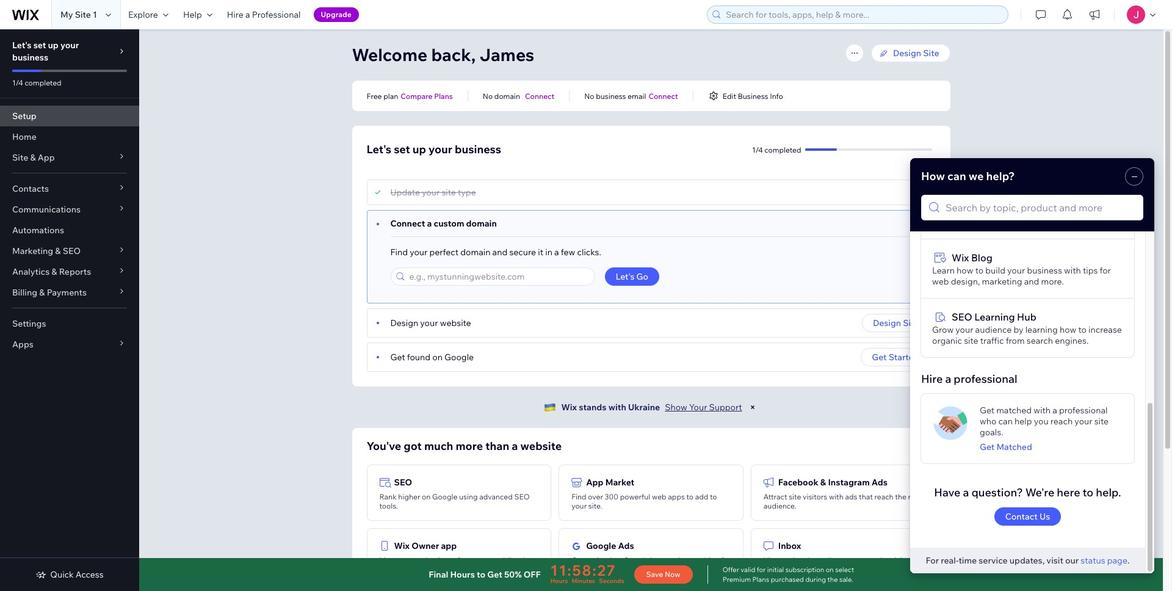 Task type: describe. For each thing, give the bounding box(es) containing it.
facebook & instagram ads
[[778, 477, 888, 488]]

marketing
[[12, 245, 53, 256]]

1 horizontal spatial connect
[[525, 91, 555, 100]]

rank higher on google using advanced seo tools.
[[379, 492, 530, 510]]

on for noticed
[[613, 556, 622, 565]]

perfect
[[430, 247, 459, 258]]

welcome back, james
[[352, 44, 534, 65]]

marketing & seo button
[[0, 241, 139, 261]]

0 vertical spatial domain
[[495, 91, 520, 100]]

email
[[628, 91, 646, 100]]

final hours to get 50% off
[[429, 569, 541, 580]]

settings
[[12, 318, 46, 329]]

business
[[738, 91, 768, 100]]

let's inside let's set up your business
[[12, 40, 31, 51]]

home link
[[0, 126, 139, 147]]

what
[[572, 565, 588, 574]]

hire
[[227, 9, 244, 20]]

hire a professional link
[[220, 0, 308, 29]]

a left 'custom'
[[427, 218, 432, 229]]

apps
[[668, 492, 685, 501]]

edit
[[723, 91, 736, 100]]

during
[[806, 575, 826, 584]]

1 vertical spatial app
[[586, 477, 604, 488]]

let's go
[[616, 271, 648, 282]]

1
[[93, 9, 97, 20]]

upgrade
[[321, 10, 352, 19]]

let's go button
[[605, 267, 659, 286]]

setup
[[12, 111, 36, 122]]

support
[[709, 402, 742, 413]]

searching
[[686, 556, 719, 565]]

site & app button
[[0, 147, 139, 168]]

get for get found on google
[[390, 352, 405, 363]]

& inside view and reply to all messages and activity via email, chat & more.
[[802, 565, 807, 574]]

automations link
[[0, 220, 139, 241]]

the inside offer valid for initial subscription on select premium plans purchased during the sale.
[[828, 575, 838, 584]]

edit business info
[[723, 91, 783, 100]]

1 vertical spatial 1/4 completed
[[752, 145, 801, 154]]

help button
[[176, 0, 220, 29]]

minutes
[[572, 577, 595, 585]]

right
[[908, 492, 925, 501]]

communications
[[12, 204, 81, 215]]

setup link
[[0, 106, 139, 126]]

attract site visitors with ads that reach the right audience.
[[764, 492, 925, 510]]

quick access
[[50, 569, 104, 580]]

now
[[665, 570, 681, 579]]

get found on google
[[390, 352, 474, 363]]

powerful
[[620, 492, 650, 501]]

go
[[637, 271, 648, 282]]

business left email
[[596, 91, 626, 100]]

your inside let's set up your business
[[60, 40, 79, 51]]

started
[[889, 352, 919, 363]]

sale.
[[840, 575, 854, 584]]

domain for perfect
[[461, 247, 491, 258]]

no for no domain
[[483, 91, 493, 100]]

to right add
[[710, 492, 717, 501]]

clicks.
[[577, 247, 601, 258]]

business up type
[[455, 142, 501, 156]]

0 horizontal spatial and
[[493, 247, 508, 258]]

ukraine
[[628, 402, 660, 413]]

50%
[[504, 569, 522, 580]]

design down the "search for tools, apps, help & more..." "field"
[[893, 48, 921, 59]]

11:58:26 hours minutes seconds
[[550, 561, 624, 585]]

apps button
[[0, 334, 139, 355]]

billing & payments button
[[0, 282, 139, 303]]

a right than
[[512, 439, 518, 453]]

reply
[[797, 556, 814, 565]]

set inside let's set up your business
[[33, 40, 46, 51]]

0 vertical spatial ads
[[872, 477, 888, 488]]

google for found
[[445, 352, 474, 363]]

business inside the manage your business from your mobile, chat with visitors & more.
[[426, 556, 456, 565]]

site inside popup button
[[12, 152, 28, 163]]

off
[[524, 569, 541, 580]]

find your perfect domain and secure it in a few clicks.
[[390, 247, 601, 258]]

edit business info button
[[708, 90, 783, 101]]

apps
[[12, 339, 33, 350]]

your up final hours to get 50% off
[[475, 556, 491, 565]]

update
[[390, 187, 420, 198]]

get down mobile,
[[487, 569, 502, 580]]

hours for final
[[450, 569, 475, 580]]

my
[[60, 9, 73, 20]]

select
[[835, 565, 854, 574]]

find for find your perfect domain and secure it in a few clicks.
[[390, 247, 408, 258]]

compare plans link
[[401, 90, 453, 101]]

access
[[76, 569, 104, 580]]

Search for tools, apps, help & more... field
[[722, 6, 1004, 23]]

email,
[[764, 565, 784, 574]]

with inside attract site visitors with ads that reach the right audience.
[[829, 492, 844, 501]]

billing & payments
[[12, 287, 87, 298]]

rank
[[379, 492, 397, 501]]

advanced
[[479, 492, 513, 501]]

wix stands with ukraine show your support
[[561, 402, 742, 413]]

2 horizontal spatial and
[[870, 556, 882, 565]]

the inside attract site visitors with ads that reach the right audience.
[[895, 492, 907, 501]]

connect link for no business email connect
[[649, 90, 678, 101]]

design your website
[[390, 318, 471, 329]]

using
[[459, 492, 478, 501]]

1/4 completed inside sidebar element
[[12, 78, 61, 87]]

find for find over 300 powerful web apps to add to your site.
[[572, 492, 587, 501]]

1 vertical spatial 1/4
[[752, 145, 763, 154]]

1 horizontal spatial with
[[609, 402, 626, 413]]

1 horizontal spatial set
[[394, 142, 410, 156]]

marketing & seo
[[12, 245, 81, 256]]

james
[[480, 44, 534, 65]]

wix for wix stands with ukraine show your support
[[561, 402, 577, 413]]

instagram
[[828, 477, 870, 488]]

people
[[661, 556, 684, 565]]

in
[[545, 247, 553, 258]]

design site inside button
[[873, 318, 919, 329]]

to inside view and reply to all messages and activity via email, chat & more.
[[816, 556, 823, 565]]

e.g., mystunningwebsite.com field
[[406, 268, 591, 285]]

1 horizontal spatial website
[[521, 439, 562, 453]]

& inside the manage your business from your mobile, chat with visitors & more.
[[422, 565, 427, 574]]

to left the '50%' at the left bottom of the page
[[477, 569, 486, 580]]

welcome
[[352, 44, 428, 65]]

much
[[424, 439, 453, 453]]

1 horizontal spatial let's set up your business
[[367, 142, 501, 156]]

app inside the site & app popup button
[[38, 152, 55, 163]]

your inside get noticed on google by people searching for what your business offers.
[[590, 565, 605, 574]]

your up update your site type
[[429, 142, 452, 156]]

0 vertical spatial site
[[442, 187, 456, 198]]

site inside attract site visitors with ads that reach the right audience.
[[789, 492, 801, 501]]

show
[[665, 402, 687, 413]]

your down owner
[[409, 556, 424, 565]]

to left add
[[687, 492, 694, 501]]

audience.
[[764, 501, 797, 510]]

chat inside the manage your business from your mobile, chat with visitors & more.
[[519, 556, 534, 565]]

via
[[911, 556, 920, 565]]

explore
[[128, 9, 158, 20]]

0 vertical spatial plans
[[434, 91, 453, 100]]

final
[[429, 569, 448, 580]]

few
[[561, 247, 575, 258]]



Task type: vqa. For each thing, say whether or not it's contained in the screenshot.
website.
no



Task type: locate. For each thing, give the bounding box(es) containing it.
you've
[[367, 439, 401, 453]]

0 horizontal spatial the
[[828, 575, 838, 584]]

on down all
[[826, 565, 834, 574]]

1 horizontal spatial completed
[[765, 145, 801, 154]]

1 horizontal spatial more.
[[809, 565, 828, 574]]

& right the billing
[[39, 287, 45, 298]]

google for higher
[[432, 492, 458, 501]]

inbox
[[778, 540, 801, 551]]

with
[[609, 402, 626, 413], [829, 492, 844, 501], [379, 565, 394, 574]]

website up get found on google
[[440, 318, 471, 329]]

0 horizontal spatial plans
[[434, 91, 453, 100]]

business up seconds
[[607, 565, 637, 574]]

domain right perfect
[[461, 247, 491, 258]]

0 vertical spatial the
[[895, 492, 907, 501]]

plans down valid
[[753, 575, 770, 584]]

seo right 'advanced'
[[514, 492, 530, 501]]

1 horizontal spatial chat
[[786, 565, 801, 574]]

0 horizontal spatial let's
[[12, 40, 31, 51]]

1 horizontal spatial the
[[895, 492, 907, 501]]

2 no from the left
[[584, 91, 594, 100]]

1 vertical spatial let's set up your business
[[367, 142, 501, 156]]

get inside get noticed on google by people searching for what your business offers.
[[572, 556, 584, 565]]

quick access button
[[36, 569, 104, 580]]

wix left stands
[[561, 402, 577, 413]]

sidebar element
[[0, 29, 139, 591]]

1 horizontal spatial find
[[572, 492, 587, 501]]

chat up off
[[519, 556, 534, 565]]

for right valid
[[757, 565, 766, 574]]

& left the reports
[[51, 266, 57, 277]]

more. inside view and reply to all messages and activity via email, chat & more.
[[809, 565, 828, 574]]

more
[[456, 439, 483, 453]]

1 no from the left
[[483, 91, 493, 100]]

0 vertical spatial visitors
[[803, 492, 828, 501]]

& up during
[[802, 565, 807, 574]]

free plan compare plans
[[367, 91, 453, 100]]

1 horizontal spatial site
[[789, 492, 801, 501]]

0 horizontal spatial chat
[[519, 556, 534, 565]]

and
[[493, 247, 508, 258], [782, 556, 795, 565], [870, 556, 882, 565]]

seo down the automations link
[[63, 245, 81, 256]]

& for analytics
[[51, 266, 57, 277]]

save
[[646, 570, 663, 579]]

offer valid for initial subscription on select premium plans purchased during the sale.
[[723, 565, 854, 584]]

1 horizontal spatial and
[[782, 556, 795, 565]]

and left 'activity'
[[870, 556, 882, 565]]

hours
[[450, 569, 475, 580], [550, 577, 568, 585]]

0 vertical spatial for
[[721, 556, 731, 565]]

noticed
[[586, 556, 612, 565]]

1/4 down business
[[752, 145, 763, 154]]

2 horizontal spatial seo
[[514, 492, 530, 501]]

1/4 up 'setup'
[[12, 78, 23, 87]]

1 vertical spatial up
[[413, 142, 426, 156]]

0 vertical spatial 1/4
[[12, 78, 23, 87]]

completed down info
[[765, 145, 801, 154]]

hours inside 11:58:26 hours minutes seconds
[[550, 577, 568, 585]]

1 horizontal spatial let's
[[367, 142, 391, 156]]

1 vertical spatial website
[[521, 439, 562, 453]]

your inside find over 300 powerful web apps to add to your site.
[[572, 501, 587, 510]]

0 horizontal spatial for
[[721, 556, 731, 565]]

website
[[440, 318, 471, 329], [521, 439, 562, 453]]

domain down james
[[495, 91, 520, 100]]

app down home link
[[38, 152, 55, 163]]

your right update
[[422, 187, 440, 198]]

0 vertical spatial set
[[33, 40, 46, 51]]

let's set up your business down my
[[12, 40, 79, 63]]

and up offer valid for initial subscription on select premium plans purchased during the sale.
[[782, 556, 795, 565]]

more. inside the manage your business from your mobile, chat with visitors & more.
[[428, 565, 448, 574]]

1 horizontal spatial seo
[[394, 477, 412, 488]]

business inside sidebar element
[[12, 52, 48, 63]]

connect link down james
[[525, 90, 555, 101]]

analytics
[[12, 266, 50, 277]]

more. up during
[[809, 565, 828, 574]]

automations
[[12, 225, 64, 236]]

reports
[[59, 266, 91, 277]]

activity
[[884, 556, 909, 565]]

1/4 completed down info
[[752, 145, 801, 154]]

1 horizontal spatial plans
[[753, 575, 770, 584]]

0 horizontal spatial 1/4
[[12, 78, 23, 87]]

1 horizontal spatial up
[[413, 142, 426, 156]]

a
[[245, 9, 250, 20], [427, 218, 432, 229], [554, 247, 559, 258], [512, 439, 518, 453]]

hours left "minutes"
[[550, 577, 568, 585]]

let's set up your business up update your site type
[[367, 142, 501, 156]]

business up 'setup'
[[12, 52, 48, 63]]

0 horizontal spatial find
[[390, 247, 408, 258]]

up inside sidebar element
[[48, 40, 59, 51]]

& for billing
[[39, 287, 45, 298]]

1 horizontal spatial app
[[586, 477, 604, 488]]

get
[[390, 352, 405, 363], [872, 352, 887, 363], [572, 556, 584, 565], [487, 569, 502, 580]]

app up 'over' at the right bottom of the page
[[586, 477, 604, 488]]

domain up the find your perfect domain and secure it in a few clicks.
[[466, 218, 497, 229]]

purchased
[[771, 575, 804, 584]]

seo inside dropdown button
[[63, 245, 81, 256]]

the left sale.
[[828, 575, 838, 584]]

google for noticed
[[624, 556, 649, 565]]

no
[[483, 91, 493, 100], [584, 91, 594, 100]]

1 vertical spatial ads
[[618, 540, 634, 551]]

on down google ads
[[613, 556, 622, 565]]

1 vertical spatial wix
[[394, 540, 410, 551]]

reach
[[875, 492, 894, 501]]

offers.
[[639, 565, 660, 574]]

get inside 'button'
[[872, 352, 887, 363]]

chat up purchased
[[786, 565, 801, 574]]

0 horizontal spatial completed
[[25, 78, 61, 87]]

your left perfect
[[410, 247, 428, 258]]

show your support button
[[665, 402, 742, 413]]

connect right email
[[649, 91, 678, 100]]

site
[[75, 9, 91, 20], [923, 48, 939, 59], [12, 152, 28, 163], [903, 318, 919, 329]]

get for get started
[[872, 352, 887, 363]]

the left right
[[895, 492, 907, 501]]

completed inside sidebar element
[[25, 78, 61, 87]]

plans inside offer valid for initial subscription on select premium plans purchased during the sale.
[[753, 575, 770, 584]]

1 vertical spatial plans
[[753, 575, 770, 584]]

0 vertical spatial let's
[[12, 40, 31, 51]]

0 horizontal spatial more.
[[428, 565, 448, 574]]

let's set up your business
[[12, 40, 79, 63], [367, 142, 501, 156]]

0 vertical spatial 1/4 completed
[[12, 78, 61, 87]]

0 horizontal spatial website
[[440, 318, 471, 329]]

1 horizontal spatial for
[[757, 565, 766, 574]]

1 vertical spatial design site
[[873, 318, 919, 329]]

visitors down facebook
[[803, 492, 828, 501]]

your right what
[[590, 565, 605, 574]]

2 more. from the left
[[809, 565, 828, 574]]

custom
[[434, 218, 464, 229]]

2 vertical spatial let's
[[616, 271, 635, 282]]

google inside get noticed on google by people searching for what your business offers.
[[624, 556, 649, 565]]

google right 'found'
[[445, 352, 474, 363]]

your
[[689, 402, 707, 413]]

get left 'found'
[[390, 352, 405, 363]]

2 horizontal spatial connect
[[649, 91, 678, 100]]

find left perfect
[[390, 247, 408, 258]]

1 vertical spatial domain
[[466, 218, 497, 229]]

hours for 11:58:26
[[550, 577, 568, 585]]

view and reply to all messages and activity via email, chat & more.
[[764, 556, 920, 574]]

domain for custom
[[466, 218, 497, 229]]

1 vertical spatial find
[[572, 492, 587, 501]]

for up offer
[[721, 556, 731, 565]]

google inside the rank higher on google using advanced seo tools.
[[432, 492, 458, 501]]

than
[[486, 439, 509, 453]]

2 horizontal spatial with
[[829, 492, 844, 501]]

0 horizontal spatial visitors
[[396, 565, 420, 574]]

on inside offer valid for initial subscription on select premium plans purchased during the sale.
[[826, 565, 834, 574]]

2 horizontal spatial let's
[[616, 271, 635, 282]]

find left 'over' at the right bottom of the page
[[572, 492, 587, 501]]

design up the get started 'button'
[[873, 318, 901, 329]]

let's
[[12, 40, 31, 51], [367, 142, 391, 156], [616, 271, 635, 282]]

website right than
[[521, 439, 562, 453]]

professional
[[252, 9, 301, 20]]

google left using
[[432, 492, 458, 501]]

find inside find over 300 powerful web apps to add to your site.
[[572, 492, 587, 501]]

more. down app
[[428, 565, 448, 574]]

app market
[[586, 477, 635, 488]]

higher
[[398, 492, 420, 501]]

no left email
[[584, 91, 594, 100]]

0 horizontal spatial let's set up your business
[[12, 40, 79, 63]]

offer
[[723, 565, 739, 574]]

2 vertical spatial domain
[[461, 247, 491, 258]]

google up noticed
[[586, 540, 616, 551]]

google left by
[[624, 556, 649, 565]]

design inside button
[[873, 318, 901, 329]]

& inside popup button
[[30, 152, 36, 163]]

let's set up your business inside sidebar element
[[12, 40, 79, 63]]

0 vertical spatial find
[[390, 247, 408, 258]]

0 vertical spatial let's set up your business
[[12, 40, 79, 63]]

valid
[[741, 565, 756, 574]]

that
[[859, 492, 873, 501]]

1 connect link from the left
[[525, 90, 555, 101]]

0 horizontal spatial seo
[[63, 245, 81, 256]]

visitors inside the manage your business from your mobile, chat with visitors & more.
[[396, 565, 420, 574]]

with down facebook & instagram ads
[[829, 492, 844, 501]]

get left noticed
[[572, 556, 584, 565]]

site & app
[[12, 152, 55, 163]]

business inside get noticed on google by people searching for what your business offers.
[[607, 565, 637, 574]]

& for facebook
[[821, 477, 826, 488]]

your left 'site.'
[[572, 501, 587, 510]]

connect down james
[[525, 91, 555, 100]]

design
[[893, 48, 921, 59], [390, 318, 418, 329], [873, 318, 901, 329]]

& for site
[[30, 152, 36, 163]]

& for marketing
[[55, 245, 61, 256]]

1 horizontal spatial connect link
[[649, 90, 678, 101]]

subscription
[[786, 565, 824, 574]]

from
[[457, 556, 474, 565]]

seo inside the rank higher on google using advanced seo tools.
[[514, 492, 530, 501]]

0 vertical spatial design site
[[893, 48, 939, 59]]

seo up higher
[[394, 477, 412, 488]]

11:58:26
[[550, 561, 617, 579]]

0 vertical spatial app
[[38, 152, 55, 163]]

visitors down owner
[[396, 565, 420, 574]]

0 vertical spatial website
[[440, 318, 471, 329]]

over
[[588, 492, 603, 501]]

seconds
[[599, 577, 624, 585]]

site inside button
[[903, 318, 919, 329]]

300
[[605, 492, 619, 501]]

1/4 completed up 'setup'
[[12, 78, 61, 87]]

site left type
[[442, 187, 456, 198]]

on for found
[[432, 352, 443, 363]]

1 horizontal spatial wix
[[561, 402, 577, 413]]

on inside get noticed on google by people searching for what your business offers.
[[613, 556, 622, 565]]

view
[[764, 556, 781, 565]]

help
[[183, 9, 202, 20]]

a right the hire
[[245, 9, 250, 20]]

1 vertical spatial set
[[394, 142, 410, 156]]

and left secure
[[493, 247, 508, 258]]

mobile,
[[492, 556, 517, 565]]

1 vertical spatial seo
[[394, 477, 412, 488]]

1 horizontal spatial hours
[[550, 577, 568, 585]]

1 vertical spatial completed
[[765, 145, 801, 154]]

0 horizontal spatial 1/4 completed
[[12, 78, 61, 87]]

0 vertical spatial up
[[48, 40, 59, 51]]

on right higher
[[422, 492, 431, 501]]

it
[[538, 247, 543, 258]]

ads up get noticed on google by people searching for what your business offers.
[[618, 540, 634, 551]]

for inside get noticed on google by people searching for what your business offers.
[[721, 556, 731, 565]]

no domain connect
[[483, 91, 555, 100]]

ads up reach
[[872, 477, 888, 488]]

tools.
[[379, 501, 398, 510]]

wix for wix owner app
[[394, 540, 410, 551]]

for inside offer valid for initial subscription on select premium plans purchased during the sale.
[[757, 565, 766, 574]]

a right in
[[554, 247, 559, 258]]

payments
[[47, 287, 87, 298]]

plans right compare
[[434, 91, 453, 100]]

& up analytics & reports
[[55, 245, 61, 256]]

no business email connect
[[584, 91, 678, 100]]

with right stands
[[609, 402, 626, 413]]

connect down update
[[390, 218, 425, 229]]

contacts
[[12, 183, 49, 194]]

1 vertical spatial site
[[789, 492, 801, 501]]

1 more. from the left
[[428, 565, 448, 574]]

& right facebook
[[821, 477, 826, 488]]

on right 'found'
[[432, 352, 443, 363]]

2 vertical spatial seo
[[514, 492, 530, 501]]

to left all
[[816, 556, 823, 565]]

0 horizontal spatial ads
[[618, 540, 634, 551]]

0 horizontal spatial with
[[379, 565, 394, 574]]

no down james
[[483, 91, 493, 100]]

app
[[441, 540, 457, 551]]

0 vertical spatial completed
[[25, 78, 61, 87]]

more.
[[428, 565, 448, 574], [809, 565, 828, 574]]

0 horizontal spatial site
[[442, 187, 456, 198]]

hours down from at bottom left
[[450, 569, 475, 580]]

site down facebook
[[789, 492, 801, 501]]

add
[[695, 492, 709, 501]]

0 horizontal spatial wix
[[394, 540, 410, 551]]

get noticed on google by people searching for what your business offers.
[[572, 556, 731, 574]]

0 vertical spatial wix
[[561, 402, 577, 413]]

wix up manage
[[394, 540, 410, 551]]

2 connect link from the left
[[649, 90, 678, 101]]

chat inside view and reply to all messages and activity via email, chat & more.
[[786, 565, 801, 574]]

let's inside 'button'
[[616, 271, 635, 282]]

on for higher
[[422, 492, 431, 501]]

to
[[687, 492, 694, 501], [710, 492, 717, 501], [816, 556, 823, 565], [477, 569, 486, 580]]

0 vertical spatial with
[[609, 402, 626, 413]]

contacts button
[[0, 178, 139, 199]]

0 horizontal spatial connect link
[[525, 90, 555, 101]]

with left final
[[379, 565, 394, 574]]

1 vertical spatial with
[[829, 492, 844, 501]]

2 vertical spatial with
[[379, 565, 394, 574]]

completed up 'setup'
[[25, 78, 61, 87]]

owner
[[412, 540, 439, 551]]

1 horizontal spatial 1/4
[[752, 145, 763, 154]]

0 vertical spatial seo
[[63, 245, 81, 256]]

manage your business from your mobile, chat with visitors & more.
[[379, 556, 534, 574]]

visitors inside attract site visitors with ads that reach the right audience.
[[803, 492, 828, 501]]

messages
[[833, 556, 868, 565]]

the
[[895, 492, 907, 501], [828, 575, 838, 584]]

get left started
[[872, 352, 887, 363]]

find over 300 powerful web apps to add to your site.
[[572, 492, 717, 510]]

0 horizontal spatial up
[[48, 40, 59, 51]]

0 horizontal spatial app
[[38, 152, 55, 163]]

& left final
[[422, 565, 427, 574]]

with inside the manage your business from your mobile, chat with visitors & more.
[[379, 565, 394, 574]]

& down home
[[30, 152, 36, 163]]

on inside the rank higher on google using advanced seo tools.
[[422, 492, 431, 501]]

your down my
[[60, 40, 79, 51]]

your
[[60, 40, 79, 51], [429, 142, 452, 156], [422, 187, 440, 198], [410, 247, 428, 258], [420, 318, 438, 329], [572, 501, 587, 510], [409, 556, 424, 565], [475, 556, 491, 565], [590, 565, 605, 574]]

google ads
[[586, 540, 634, 551]]

no for no business email
[[584, 91, 594, 100]]

get for get noticed on google by people searching for what your business offers.
[[572, 556, 584, 565]]

0 horizontal spatial connect
[[390, 218, 425, 229]]

back,
[[431, 44, 476, 65]]

communications button
[[0, 199, 139, 220]]

0 horizontal spatial set
[[33, 40, 46, 51]]

completed
[[25, 78, 61, 87], [765, 145, 801, 154]]

1 vertical spatial for
[[757, 565, 766, 574]]

connect link for no domain connect
[[525, 90, 555, 101]]

connect link right email
[[649, 90, 678, 101]]

save now button
[[634, 565, 693, 584]]

find
[[390, 247, 408, 258], [572, 492, 587, 501]]

design up 'found'
[[390, 318, 418, 329]]

your up get found on google
[[420, 318, 438, 329]]

business up final
[[426, 556, 456, 565]]

site.
[[589, 501, 602, 510]]

1 horizontal spatial 1/4 completed
[[752, 145, 801, 154]]

connect
[[525, 91, 555, 100], [649, 91, 678, 100], [390, 218, 425, 229]]

1 horizontal spatial visitors
[[803, 492, 828, 501]]

1 vertical spatial let's
[[367, 142, 391, 156]]

1 vertical spatial the
[[828, 575, 838, 584]]

1 vertical spatial visitors
[[396, 565, 420, 574]]

wix owner app
[[394, 540, 457, 551]]

market
[[606, 477, 635, 488]]

1/4 inside sidebar element
[[12, 78, 23, 87]]

attract
[[764, 492, 787, 501]]

1 horizontal spatial no
[[584, 91, 594, 100]]



